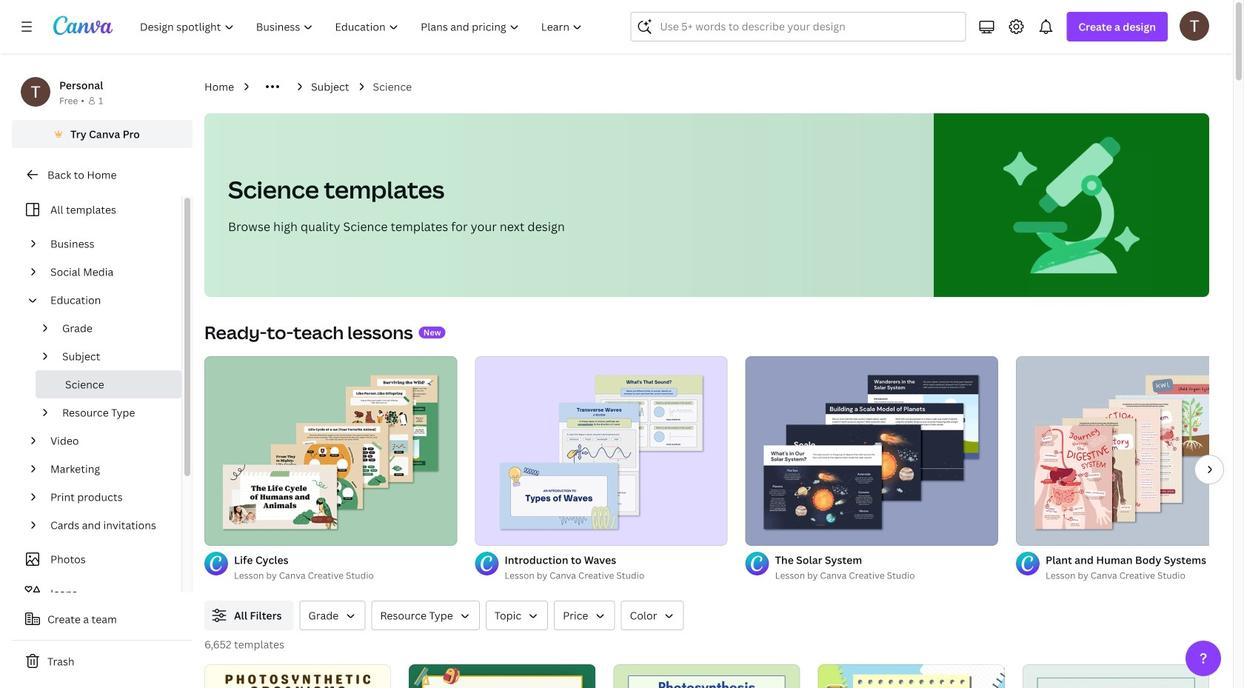 Task type: describe. For each thing, give the bounding box(es) containing it.
blue playful class room rules presentation image
[[818, 664, 1005, 688]]

terry turtle image
[[1180, 11, 1210, 41]]

green white illustrative biology photosynthetic organisms poster image
[[204, 665, 391, 688]]

Search search field
[[660, 13, 957, 41]]

plant and human body systems image
[[1016, 356, 1245, 546]]

life cycles image
[[204, 356, 457, 546]]

introduction to waves image
[[475, 356, 728, 546]]



Task type: locate. For each thing, give the bounding box(es) containing it.
top level navigation element
[[130, 12, 595, 41]]

green lined climate change environment infographic image
[[1023, 665, 1210, 688]]

the solar system image
[[746, 356, 999, 546]]

green and blue lined photosynthesis biology worksheet image
[[614, 665, 801, 688]]

None search field
[[631, 12, 966, 41]]



Task type: vqa. For each thing, say whether or not it's contained in the screenshot.
the search SEARCH FIELD
yes



